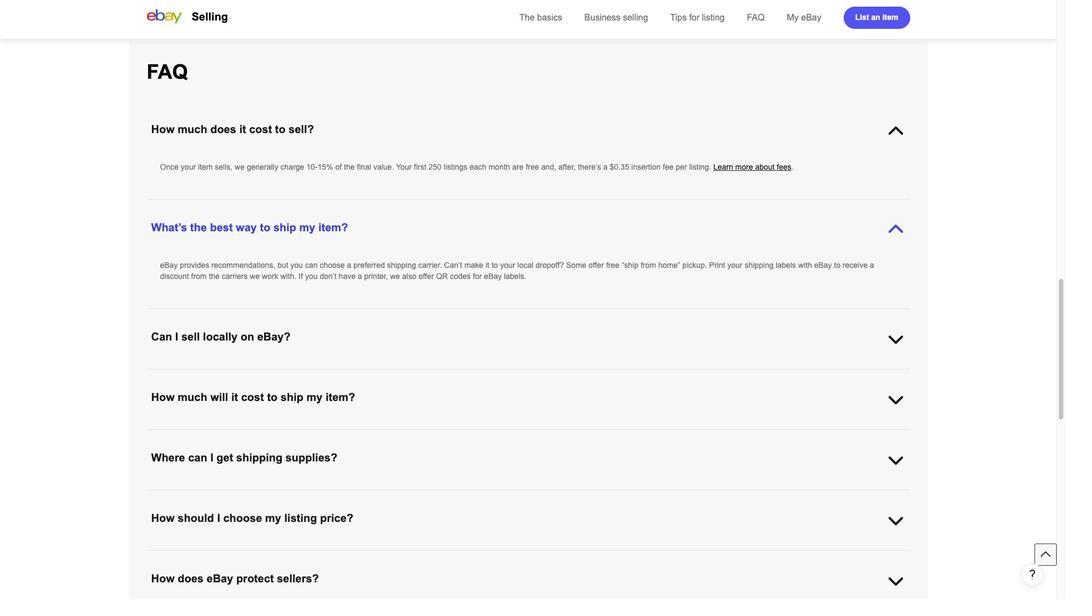 Task type: vqa. For each thing, say whether or not it's contained in the screenshot.
The 'Paid'
no



Task type: describe. For each thing, give the bounding box(es) containing it.
what's
[[151, 221, 187, 234]]

ebay right the purchase.
[[764, 491, 782, 500]]

dropoff?
[[536, 261, 564, 270]]

0 horizontal spatial choose
[[223, 512, 262, 525]]

available
[[671, 491, 702, 500]]

qr inside when creating your listing, you can offer local pickup by selecting it in shipping details. once the buyer pays, they'll receive a qr code and a 6-digit code, which you can scan or enter with the app to confirm the sale.
[[591, 370, 602, 379]]

how inside for most items, we can provide a price recommendation for you based on recently sold, similar items. how you price your item can depend on how you prefer to sell it—auction or buy it now. choose a lower starting price for auctions to create more interest.
[[511, 552, 527, 561]]

of
[[335, 163, 342, 172]]

cost for will
[[241, 391, 264, 404]]

the left the best on the left of page
[[190, 221, 207, 234]]

$0.35
[[610, 163, 630, 172]]

my
[[787, 13, 799, 22]]

can left use
[[175, 491, 188, 500]]

after,
[[559, 163, 576, 172]]

interest.
[[301, 563, 329, 572]]

shipping inside when creating your listing, you can offer local pickup by selecting it in shipping details. once the buyer pays, they'll receive a qr code and a 6-digit code, which you can scan or enter with the app to confirm the sale.
[[401, 370, 430, 379]]

starting
[[160, 563, 186, 572]]

with inside the ebay provides recommendations, but you can choose a preferred shipping carrier. can't make it to your local dropoff? some offer free "ship from home" pickup. print your shipping labels with ebay to receive a discount from the carriers we work with. if you don't have a printer, we also offer qr codes for ebay labels.
[[799, 261, 813, 270]]

0 horizontal spatial an
[[518, 491, 527, 500]]

added
[[529, 491, 551, 500]]

tips for listing
[[671, 13, 725, 22]]

0 horizontal spatial are
[[513, 163, 524, 172]]

to right will
[[267, 391, 278, 404]]

1 horizontal spatial price
[[277, 552, 294, 561]]

selecting
[[354, 370, 385, 379]]

once inside when creating your listing, you can offer local pickup by selecting it in shipping details. once the buyer pays, they'll receive a qr code and a 6-digit code, which you can scan or enter with the app to confirm the sale.
[[459, 370, 477, 379]]

selling
[[192, 11, 228, 23]]

0 vertical spatial item?
[[319, 221, 348, 234]]

use
[[190, 491, 203, 500]]

i for should
[[217, 512, 220, 525]]

boxes
[[434, 491, 454, 500]]

lower
[[852, 552, 871, 561]]

can up the how much will it cost to ship my item?
[[269, 370, 281, 379]]

carrier.
[[418, 261, 442, 270]]

it—auction
[[726, 552, 764, 561]]

15%
[[318, 163, 333, 172]]

code
[[604, 370, 621, 379]]

the basics link
[[520, 13, 563, 22]]

don't
[[320, 272, 337, 281]]

with inside when creating your listing, you can offer local pickup by selecting it in shipping details. once the buyer pays, they'll receive a qr code and a 6-digit code, which you can scan or enter with the app to confirm the sale.
[[788, 370, 802, 379]]

ebay left labels.
[[484, 272, 502, 281]]

we right sells,
[[235, 163, 245, 172]]

recently
[[416, 552, 443, 561]]

1 vertical spatial does
[[178, 573, 204, 585]]

the left app
[[804, 370, 815, 379]]

to right labels
[[835, 261, 841, 270]]

ebay up discount
[[160, 261, 178, 270]]

print
[[710, 261, 726, 270]]

it
[[791, 552, 795, 561]]

1 vertical spatial are
[[657, 491, 669, 500]]

about
[[756, 163, 775, 172]]

can right where
[[188, 452, 207, 464]]

supplies?
[[286, 452, 338, 464]]

choose
[[817, 552, 843, 561]]

items.
[[488, 552, 509, 561]]

the inside the ebay provides recommendations, but you can choose a preferred shipping carrier. can't make it to your local dropoff? some offer free "ship from home" pickup. print your shipping labels with ebay to receive a discount from the carriers we work with. if you don't have a printer, we also offer qr codes for ebay labels.
[[209, 272, 220, 281]]

carriers.
[[474, 491, 502, 500]]

in
[[393, 370, 399, 379]]

and
[[623, 370, 636, 379]]

your right print
[[728, 261, 743, 270]]

1 horizontal spatial on
[[405, 552, 414, 561]]

carriers
[[222, 272, 248, 281]]

2 branded from the left
[[784, 491, 813, 500]]

for left based
[[356, 552, 365, 561]]

help, opens dialogs image
[[1027, 570, 1039, 581]]

0 horizontal spatial faq
[[147, 61, 188, 83]]

to right way
[[260, 221, 271, 234]]

local inside the ebay provides recommendations, but you can choose a preferred shipping carrier. can't make it to your local dropoff? some offer free "ship from home" pickup. print your shipping labels with ebay to receive a discount from the carriers we work with. if you don't have a printer, we also offer qr codes for ebay labels.
[[518, 261, 534, 270]]

insertion
[[632, 163, 661, 172]]

1 vertical spatial item?
[[326, 391, 355, 404]]

learn
[[714, 163, 734, 172]]

1 horizontal spatial more
[[736, 163, 754, 172]]

how much will it cost to ship my item?
[[151, 391, 355, 404]]

can inside the ebay provides recommendations, but you can choose a preferred shipping carrier. can't make it to your local dropoff? some offer free "ship from home" pickup. print your shipping labels with ebay to receive a discount from the carriers we work with. if you don't have a printer, we also offer qr codes for ebay labels.
[[305, 261, 318, 270]]

how much does it cost to sell?
[[151, 123, 314, 135]]

code,
[[668, 370, 687, 379]]

sellers?
[[277, 573, 319, 585]]

they'll
[[535, 370, 555, 379]]

how does ebay protect sellers?
[[151, 573, 319, 585]]

2 horizontal spatial price
[[544, 552, 561, 561]]

enter
[[769, 370, 786, 379]]

business selling
[[585, 13, 649, 22]]

ebay right labels
[[815, 261, 832, 270]]

to down provide at the bottom
[[249, 563, 256, 572]]

0 horizontal spatial sell
[[181, 331, 200, 343]]

now.
[[797, 552, 814, 561]]

0 horizontal spatial i
[[175, 331, 178, 343]]

details.
[[432, 370, 457, 379]]

fee
[[663, 163, 674, 172]]

most
[[174, 552, 191, 561]]

any
[[205, 491, 217, 500]]

your inside when creating your listing, you can offer local pickup by selecting it in shipping details. once the buyer pays, they'll receive a qr code and a 6-digit code, which you can scan or enter with the app to confirm the sale.
[[212, 370, 228, 379]]

buyer
[[493, 370, 512, 379]]

0 horizontal spatial price
[[188, 563, 205, 572]]

free for offer
[[606, 261, 620, 270]]

items,
[[193, 552, 214, 561]]

there's
[[578, 163, 601, 172]]

ebay provides recommendations, but you can choose a preferred shipping carrier. can't make it to your local dropoff? some offer free "ship from home" pickup. print your shipping labels with ebay to receive a discount from the carriers we work with. if you don't have a printer, we also offer qr codes for ebay labels.
[[160, 261, 875, 281]]

by
[[344, 370, 352, 379]]

ebay down the 'auctions' at the left of the page
[[207, 573, 233, 585]]

for inside the ebay provides recommendations, but you can choose a preferred shipping carrier. can't make it to your local dropoff? some offer free "ship from home" pickup. print your shipping labels with ebay to receive a discount from the carriers we work with. if you don't have a printer, we also offer qr codes for ebay labels.
[[473, 272, 482, 281]]

pays,
[[514, 370, 533, 379]]

can up the 'auctions' at the left of the page
[[228, 552, 240, 561]]

my ebay
[[787, 13, 822, 22]]

0 horizontal spatial on
[[241, 331, 254, 343]]

10-
[[307, 163, 318, 172]]

it inside the ebay provides recommendations, but you can choose a preferred shipping carrier. can't make it to your local dropoff? some offer free "ship from home" pickup. print your shipping labels with ebay to receive a discount from the carriers we work with. if you don't have a printer, we also offer qr codes for ebay labels.
[[486, 261, 490, 270]]

price?
[[320, 512, 354, 525]]

where
[[151, 452, 185, 464]]

2 vertical spatial free
[[418, 491, 432, 500]]

we inside for most items, we can provide a price recommendation for you based on recently sold, similar items. how you price your item can depend on how you prefer to sell it—auction or buy it now. choose a lower starting price for auctions to create more interest.
[[216, 552, 226, 561]]

0 vertical spatial my
[[299, 221, 316, 234]]

2 supplies from the left
[[627, 491, 655, 500]]

"ship
[[622, 261, 639, 270]]

pickup.
[[683, 261, 708, 270]]

or inside for most items, we can provide a price recommendation for you based on recently sold, similar items. how you price your item can depend on how you prefer to sell it—auction or buy it now. choose a lower starting price for auctions to create more interest.
[[766, 552, 773, 561]]

1 horizontal spatial from
[[457, 491, 472, 500]]

purchase.
[[712, 491, 746, 500]]

1 vertical spatial my
[[307, 391, 323, 404]]

can left scan
[[726, 370, 739, 379]]

0 vertical spatial does
[[210, 123, 236, 135]]

0 vertical spatial offer
[[589, 261, 604, 270]]

1 horizontal spatial listing
[[702, 13, 725, 22]]

1 vertical spatial listing
[[284, 512, 317, 525]]

buy inside for most items, we can provide a price recommendation for you based on recently sold, similar items. how you price your item can depend on how you prefer to sell it—auction or buy it now. choose a lower starting price for auctions to create more interest.
[[775, 552, 789, 561]]

you
[[160, 491, 173, 500]]

fees
[[777, 163, 792, 172]]

can left "depend"
[[597, 552, 609, 561]]

also
[[402, 272, 417, 281]]

can i sell locally on ebay?
[[151, 331, 291, 343]]

codes
[[450, 272, 471, 281]]

0 horizontal spatial once
[[160, 163, 179, 172]]

1 vertical spatial .
[[850, 491, 852, 500]]

to right make
[[492, 261, 498, 270]]

to left sell?
[[275, 123, 286, 135]]

sold,
[[445, 552, 462, 561]]

you left may
[[288, 491, 300, 500]]

printer,
[[364, 272, 388, 281]]

you left based
[[367, 552, 380, 561]]

sell inside for most items, we can provide a price recommendation for you based on recently sold, similar items. how you price your item can depend on how you prefer to sell it—auction or buy it now. choose a lower starting price for auctions to create more interest.
[[713, 552, 724, 561]]

your
[[396, 163, 412, 172]]

1 horizontal spatial an
[[872, 12, 881, 21]]

to right prefer
[[704, 552, 710, 561]]

your left sells,
[[181, 163, 196, 172]]

preferred
[[354, 261, 385, 270]]

home"
[[659, 261, 681, 270]]

can
[[151, 331, 172, 343]]

you right "listing,"
[[254, 370, 266, 379]]

should
[[178, 512, 214, 525]]

offer inside when creating your listing, you can offer local pickup by selecting it in shipping details. once the buyer pays, they'll receive a qr code and a 6-digit code, which you can scan or enter with the app to confirm the sale.
[[283, 370, 299, 379]]

sell?
[[289, 123, 314, 135]]

can't
[[444, 261, 463, 270]]

may
[[302, 491, 317, 500]]

1 branded from the left
[[596, 491, 625, 500]]

you right if
[[305, 272, 318, 281]]

you right which
[[712, 370, 724, 379]]

the
[[520, 13, 535, 22]]

i for can
[[210, 452, 214, 464]]

receive inside the ebay provides recommendations, but you can choose a preferred shipping carrier. can't make it to your local dropoff? some offer free "ship from home" pickup. print your shipping labels with ebay to receive a discount from the carriers we work with. if you don't have a printer, we also offer qr codes for ebay labels.
[[843, 261, 868, 270]]

it inside when creating your listing, you can offer local pickup by selecting it in shipping details. once the buyer pays, they'll receive a qr code and a 6-digit code, which you can scan or enter with the app to confirm the sale.
[[387, 370, 391, 379]]

to inside when creating your listing, you can offer local pickup by selecting it in shipping details. once the buyer pays, they'll receive a qr code and a 6-digit code, which you can scan or enter with the app to confirm the sale.
[[833, 370, 839, 379]]

learn more about fees link
[[714, 163, 792, 172]]



Task type: locate. For each thing, give the bounding box(es) containing it.
protect
[[236, 573, 274, 585]]

we left also
[[390, 272, 400, 281]]

1 vertical spatial or
[[396, 491, 403, 500]]

get up any
[[217, 452, 233, 464]]

more up sellers? on the left of the page
[[282, 563, 299, 572]]

listing down may
[[284, 512, 317, 525]]

shipping left labels
[[745, 261, 774, 270]]

0 vertical spatial buy
[[749, 491, 762, 500]]

1 vertical spatial qr
[[591, 370, 602, 379]]

faq link
[[747, 13, 765, 22]]

once left sells,
[[160, 163, 179, 172]]

0 vertical spatial local
[[518, 261, 534, 270]]

already
[[319, 491, 345, 500]]

free
[[526, 163, 539, 172], [606, 261, 620, 270], [418, 491, 432, 500]]

price
[[277, 552, 294, 561], [544, 552, 561, 561], [188, 563, 205, 572]]

does up sells,
[[210, 123, 236, 135]]

what's the best way to ship my item?
[[151, 221, 348, 234]]

1 horizontal spatial does
[[210, 123, 236, 135]]

1 packaging from the left
[[219, 491, 255, 500]]

scan
[[741, 370, 757, 379]]

list an item link
[[844, 7, 911, 29]]

2 horizontal spatial offer
[[589, 261, 604, 270]]

2 vertical spatial or
[[766, 552, 773, 561]]

free left and,
[[526, 163, 539, 172]]

final
[[357, 163, 371, 172]]

1 vertical spatial offer
[[419, 272, 434, 281]]

your left "listing,"
[[212, 370, 228, 379]]

item? down the by
[[326, 391, 355, 404]]

0 horizontal spatial from
[[191, 272, 207, 281]]

0 vertical spatial ship
[[274, 221, 296, 234]]

for most items, we can provide a price recommendation for you based on recently sold, similar items. how you price your item can depend on how you prefer to sell it—auction or buy it now. choose a lower starting price for auctions to create more interest.
[[160, 552, 871, 572]]

i right should
[[217, 512, 220, 525]]

0 vertical spatial faq
[[747, 13, 765, 22]]

we left 'work'
[[250, 272, 260, 281]]

0 vertical spatial or
[[760, 370, 766, 379]]

1 supplies from the left
[[257, 491, 286, 500]]

or right scan
[[760, 370, 766, 379]]

on right based
[[405, 552, 414, 561]]

work
[[262, 272, 278, 281]]

listings
[[444, 163, 468, 172]]

sell left it—auction
[[713, 552, 724, 561]]

offer left pickup
[[283, 370, 299, 379]]

or left it
[[766, 552, 773, 561]]

0 vertical spatial choose
[[320, 261, 345, 270]]

the
[[344, 163, 355, 172], [190, 221, 207, 234], [209, 272, 220, 281], [480, 370, 490, 379], [804, 370, 815, 379], [869, 370, 880, 379]]

free left boxes
[[418, 491, 432, 500]]

for down items,
[[207, 563, 216, 572]]

item for an
[[883, 12, 899, 21]]

1 vertical spatial local
[[301, 370, 317, 379]]

labels.
[[504, 272, 527, 281]]

for inside for most items, we can provide a price recommendation for you based on recently sold, similar items. how you price your item can depend on how you prefer to sell it—auction or buy it now. choose a lower starting price for auctions to create more interest.
[[160, 552, 172, 561]]

0 vertical spatial are
[[513, 163, 524, 172]]

much
[[178, 123, 207, 135], [178, 391, 207, 404]]

based
[[382, 552, 403, 561]]

have right don't
[[339, 272, 356, 281]]

0 vertical spatial with
[[799, 261, 813, 270]]

1 horizontal spatial buy
[[775, 552, 789, 561]]

an left added
[[518, 491, 527, 500]]

0 vertical spatial for
[[505, 491, 516, 500]]

how should i choose my listing price?
[[151, 512, 354, 525]]

similar
[[464, 552, 486, 561]]

1 horizontal spatial choose
[[320, 261, 345, 270]]

your
[[181, 163, 196, 172], [501, 261, 516, 270], [728, 261, 743, 270], [212, 370, 228, 379], [563, 552, 578, 561]]

once right details.
[[459, 370, 477, 379]]

1 vertical spatial cost
[[241, 391, 264, 404]]

2 packaging from the left
[[815, 491, 850, 500]]

month
[[489, 163, 510, 172]]

1 vertical spatial for
[[160, 552, 172, 561]]

1 horizontal spatial local
[[518, 261, 534, 270]]

once your item sells, we generally charge 10-15% of the final value. your first 250 listings each month are free and, after, there's a $0.35 insertion fee per listing. learn more about fees .
[[160, 163, 794, 172]]

listing right tips
[[702, 13, 725, 22]]

have left at
[[347, 491, 364, 500]]

digit
[[652, 370, 666, 379]]

get right home
[[405, 491, 416, 500]]

or
[[760, 370, 766, 379], [396, 491, 403, 500], [766, 552, 773, 561]]

to
[[275, 123, 286, 135], [260, 221, 271, 234], [492, 261, 498, 270], [835, 261, 841, 270], [833, 370, 839, 379], [267, 391, 278, 404], [704, 491, 710, 500], [704, 552, 710, 561], [249, 563, 256, 572]]

cost down "listing,"
[[241, 391, 264, 404]]

or inside when creating your listing, you can offer local pickup by selecting it in shipping details. once the buyer pays, they'll receive a qr code and a 6-digit code, which you can scan or enter with the app to confirm the sale.
[[760, 370, 766, 379]]

1 horizontal spatial are
[[657, 491, 669, 500]]

generally
[[247, 163, 278, 172]]

local inside when creating your listing, you can offer local pickup by selecting it in shipping details. once the buyer pays, they'll receive a qr code and a 6-digit code, which you can scan or enter with the app to confirm the sale.
[[301, 370, 317, 379]]

1 horizontal spatial offer
[[419, 272, 434, 281]]

1 vertical spatial from
[[191, 272, 207, 281]]

1 vertical spatial faq
[[147, 61, 188, 83]]

0 vertical spatial cost
[[249, 123, 272, 135]]

cost up generally
[[249, 123, 272, 135]]

item? up don't
[[319, 221, 348, 234]]

0 vertical spatial free
[[526, 163, 539, 172]]

2 vertical spatial i
[[217, 512, 220, 525]]

1 horizontal spatial i
[[210, 452, 214, 464]]

1 horizontal spatial qr
[[591, 370, 602, 379]]

item left sells,
[[198, 163, 213, 172]]

0 vertical spatial have
[[339, 272, 356, 281]]

supplies up how should i choose my listing price?
[[257, 491, 286, 500]]

0 vertical spatial sell
[[181, 331, 200, 343]]

0 horizontal spatial does
[[178, 573, 204, 585]]

2 much from the top
[[178, 391, 207, 404]]

0 horizontal spatial buy
[[749, 491, 762, 500]]

an right list
[[872, 12, 881, 21]]

0 horizontal spatial get
[[217, 452, 233, 464]]

my up if
[[299, 221, 316, 234]]

my
[[299, 221, 316, 234], [307, 391, 323, 404], [265, 512, 281, 525]]

much for will
[[178, 391, 207, 404]]

buy ebay branded packaging link
[[749, 491, 850, 500]]

0 horizontal spatial receive
[[557, 370, 582, 379]]

are left the available
[[657, 491, 669, 500]]

have
[[339, 272, 356, 281], [347, 491, 364, 500]]

1 vertical spatial with
[[788, 370, 802, 379]]

1 vertical spatial sell
[[713, 552, 724, 561]]

0 vertical spatial qr
[[436, 272, 448, 281]]

to right app
[[833, 370, 839, 379]]

2 vertical spatial offer
[[283, 370, 299, 379]]

you up if
[[291, 261, 303, 270]]

1 horizontal spatial once
[[459, 370, 477, 379]]

recommendations,
[[212, 261, 275, 270]]

shipping right 'in'
[[401, 370, 430, 379]]

1 horizontal spatial faq
[[747, 13, 765, 22]]

value.
[[374, 163, 394, 172]]

1 vertical spatial more
[[282, 563, 299, 572]]

for
[[505, 491, 516, 500], [160, 552, 172, 561]]

business selling link
[[585, 13, 649, 22]]

1 horizontal spatial branded
[[784, 491, 813, 500]]

1 vertical spatial have
[[347, 491, 364, 500]]

shipping left supplies?
[[236, 452, 283, 464]]

1 horizontal spatial supplies
[[627, 491, 655, 500]]

1 horizontal spatial .
[[850, 491, 852, 500]]

0 horizontal spatial supplies
[[257, 491, 286, 500]]

sell right can
[[181, 331, 200, 343]]

shipping
[[387, 261, 416, 270], [745, 261, 774, 270], [401, 370, 430, 379], [236, 452, 283, 464]]

how
[[650, 552, 665, 561]]

0 vertical spatial listing
[[702, 13, 725, 22]]

0 vertical spatial item
[[883, 12, 899, 21]]

ebay right my
[[802, 13, 822, 22]]

can
[[305, 261, 318, 270], [269, 370, 281, 379], [726, 370, 739, 379], [188, 452, 207, 464], [175, 491, 188, 500], [228, 552, 240, 561], [597, 552, 609, 561]]

local up labels.
[[518, 261, 534, 270]]

free inside the ebay provides recommendations, but you can choose a preferred shipping carrier. can't make it to your local dropoff? some offer free "ship from home" pickup. print your shipping labels with ebay to receive a discount from the carriers we work with. if you don't have a printer, we also offer qr codes for ebay labels.
[[606, 261, 620, 270]]

selling
[[623, 13, 649, 22]]

choose inside the ebay provides recommendations, but you can choose a preferred shipping carrier. can't make it to your local dropoff? some offer free "ship from home" pickup. print your shipping labels with ebay to receive a discount from the carriers we work with. if you don't have a printer, we also offer qr codes for ebay labels.
[[320, 261, 345, 270]]

you right "how"
[[667, 552, 679, 561]]

1 vertical spatial ship
[[281, 391, 304, 404]]

from down provides
[[191, 272, 207, 281]]

0 vertical spatial much
[[178, 123, 207, 135]]

0 horizontal spatial local
[[301, 370, 317, 379]]

1 vertical spatial free
[[606, 261, 620, 270]]

buy right the purchase.
[[749, 491, 762, 500]]

best
[[210, 221, 233, 234]]

1 vertical spatial i
[[210, 452, 214, 464]]

1 horizontal spatial receive
[[843, 261, 868, 270]]

qr down can't
[[436, 272, 448, 281]]

0 vertical spatial .
[[792, 163, 794, 172]]

with right enter
[[788, 370, 802, 379]]

1 horizontal spatial sell
[[713, 552, 724, 561]]

creating
[[183, 370, 210, 379]]

confirm
[[841, 370, 867, 379]]

2 vertical spatial my
[[265, 512, 281, 525]]

shipping up also
[[387, 261, 416, 270]]

an
[[872, 12, 881, 21], [518, 491, 527, 500]]

price right items.
[[544, 552, 561, 561]]

0 horizontal spatial for
[[160, 552, 172, 561]]

my down pickup
[[307, 391, 323, 404]]

0 horizontal spatial branded
[[596, 491, 625, 500]]

first
[[414, 163, 427, 172]]

2 horizontal spatial i
[[217, 512, 220, 525]]

can right "but"
[[305, 261, 318, 270]]

1 vertical spatial receive
[[557, 370, 582, 379]]

you right items.
[[529, 552, 542, 561]]

choose up don't
[[320, 261, 345, 270]]

much for does
[[178, 123, 207, 135]]

receive inside when creating your listing, you can offer local pickup by selecting it in shipping details. once the buyer pays, they'll receive a qr code and a 6-digit code, which you can scan or enter with the app to confirm the sale.
[[557, 370, 582, 379]]

how for how should i choose my listing price?
[[151, 512, 175, 525]]

0 horizontal spatial .
[[792, 163, 794, 172]]

1 vertical spatial buy
[[775, 552, 789, 561]]

the right of
[[344, 163, 355, 172]]

are right month
[[513, 163, 524, 172]]

1 vertical spatial item
[[198, 163, 213, 172]]

basics
[[537, 13, 563, 22]]

supplies left the available
[[627, 491, 655, 500]]

are
[[513, 163, 524, 172], [657, 491, 669, 500]]

with right labels
[[799, 261, 813, 270]]

supplies
[[257, 491, 286, 500], [627, 491, 655, 500]]

0 vertical spatial from
[[641, 261, 657, 270]]

qr left code
[[591, 370, 602, 379]]

packaging
[[219, 491, 255, 500], [815, 491, 850, 500]]

item inside for most items, we can provide a price recommendation for you based on recently sold, similar items. how you price your item can depend on how you prefer to sell it—auction or buy it now. choose a lower starting price for auctions to create more interest.
[[580, 552, 595, 561]]

each
[[470, 163, 487, 172]]

how
[[151, 123, 175, 135], [151, 391, 175, 404], [151, 512, 175, 525], [511, 552, 527, 561], [151, 573, 175, 585]]

2 horizontal spatial on
[[640, 552, 648, 561]]

0 horizontal spatial packaging
[[219, 491, 255, 500]]

2 horizontal spatial free
[[606, 261, 620, 270]]

recommendation
[[296, 552, 354, 561]]

2 vertical spatial item
[[580, 552, 595, 561]]

sell
[[181, 331, 200, 343], [713, 552, 724, 561]]

locally
[[203, 331, 238, 343]]

local left pickup
[[301, 370, 317, 379]]

from right "ship
[[641, 261, 657, 270]]

1 much from the top
[[178, 123, 207, 135]]

250
[[429, 163, 442, 172]]

my up provide at the bottom
[[265, 512, 281, 525]]

with.
[[281, 272, 297, 281]]

have inside the ebay provides recommendations, but you can choose a preferred shipping carrier. can't make it to your local dropoff? some offer free "ship from home" pickup. print your shipping labels with ebay to receive a discount from the carriers we work with. if you don't have a printer, we also offer qr codes for ebay labels.
[[339, 272, 356, 281]]

home
[[375, 491, 394, 500]]

how for how much does it cost to sell?
[[151, 123, 175, 135]]

price up create
[[277, 552, 294, 561]]

0 horizontal spatial more
[[282, 563, 299, 572]]

1 vertical spatial much
[[178, 391, 207, 404]]

your up labels.
[[501, 261, 516, 270]]

0 horizontal spatial item
[[198, 163, 213, 172]]

cost for does
[[249, 123, 272, 135]]

some
[[566, 261, 587, 270]]

buy left it
[[775, 552, 789, 561]]

your inside for most items, we can provide a price recommendation for you based on recently sold, similar items. how you price your item can depend on how you prefer to sell it—auction or buy it now. choose a lower starting price for auctions to create more interest.
[[563, 552, 578, 561]]

0 horizontal spatial qr
[[436, 272, 448, 281]]

1 vertical spatial choose
[[223, 512, 262, 525]]

for right tips
[[690, 13, 700, 22]]

1 vertical spatial get
[[405, 491, 416, 500]]

labels
[[776, 261, 797, 270]]

0 vertical spatial get
[[217, 452, 233, 464]]

faq
[[747, 13, 765, 22], [147, 61, 188, 83]]

choose up provide at the bottom
[[223, 512, 262, 525]]

per
[[676, 163, 687, 172]]

free for are
[[526, 163, 539, 172]]

app
[[817, 370, 830, 379]]

from right boxes
[[457, 491, 472, 500]]

how for how much will it cost to ship my item?
[[151, 391, 175, 404]]

to right the available
[[704, 491, 710, 500]]

does down starting
[[178, 573, 204, 585]]

0 vertical spatial once
[[160, 163, 179, 172]]

the right confirm
[[869, 370, 880, 379]]

for right carriers.
[[505, 491, 516, 500]]

receive
[[843, 261, 868, 270], [557, 370, 582, 379]]

on left ebay?
[[241, 331, 254, 343]]

prefer
[[681, 552, 702, 561]]

item?
[[319, 221, 348, 234], [326, 391, 355, 404]]

ebay right 'touch,'
[[576, 491, 594, 500]]

2 vertical spatial from
[[457, 491, 472, 500]]

the left carriers
[[209, 272, 220, 281]]

the left the buyer
[[480, 370, 490, 379]]

item left "depend"
[[580, 552, 595, 561]]

1 horizontal spatial for
[[505, 491, 516, 500]]

free left "ship
[[606, 261, 620, 270]]

if
[[299, 272, 303, 281]]

tips
[[671, 13, 687, 22]]

1 vertical spatial an
[[518, 491, 527, 500]]

item for your
[[198, 163, 213, 172]]

buy
[[749, 491, 762, 500], [775, 552, 789, 561]]

more inside for most items, we can provide a price recommendation for you based on recently sold, similar items. how you price your item can depend on how you prefer to sell it—auction or buy it now. choose a lower starting price for auctions to create more interest.
[[282, 563, 299, 572]]

qr inside the ebay provides recommendations, but you can choose a preferred shipping carrier. can't make it to your local dropoff? some offer free "ship from home" pickup. print your shipping labels with ebay to receive a discount from the carriers we work with. if you don't have a printer, we also offer qr codes for ebay labels.
[[436, 272, 448, 281]]

from
[[641, 261, 657, 270], [191, 272, 207, 281], [457, 491, 472, 500]]

0 vertical spatial more
[[736, 163, 754, 172]]

listing.
[[690, 163, 712, 172]]

how for how does ebay protect sellers?
[[151, 573, 175, 585]]

offer down carrier. at left top
[[419, 272, 434, 281]]

more
[[736, 163, 754, 172], [282, 563, 299, 572]]

0 horizontal spatial listing
[[284, 512, 317, 525]]

i right can
[[175, 331, 178, 343]]

at
[[366, 491, 372, 500]]



